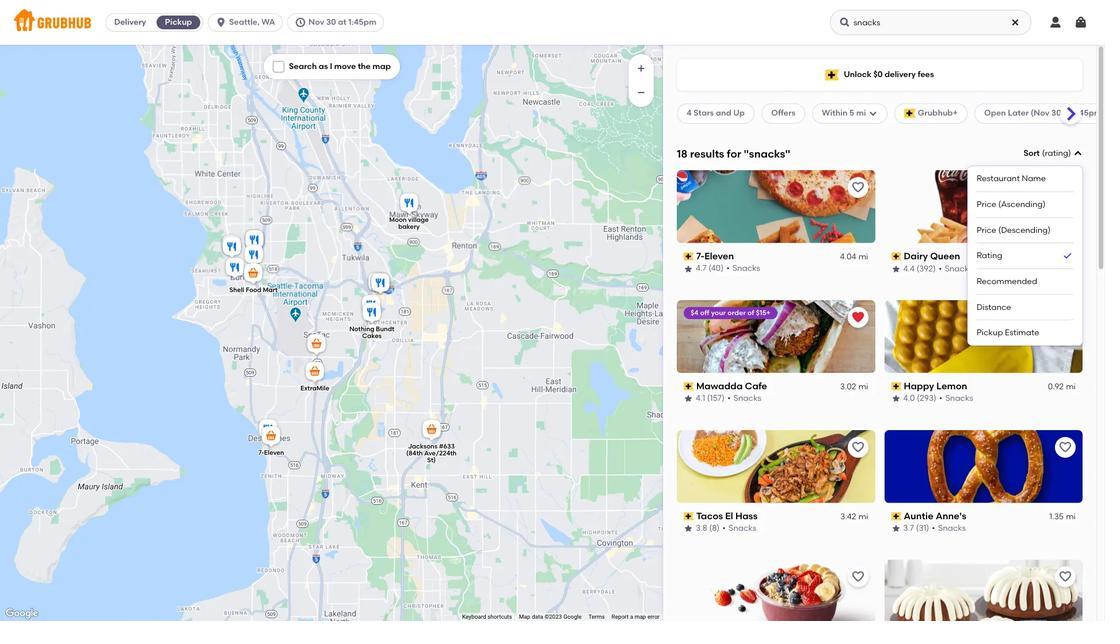 Task type: vqa. For each thing, say whether or not it's contained in the screenshot.
right Eleven
yes



Task type: locate. For each thing, give the bounding box(es) containing it.
star icon image for auntie anne's
[[891, 525, 901, 534]]

stars
[[694, 108, 714, 118]]

mi for dairy queen
[[1066, 252, 1076, 262]]

• snacks down anne's at the bottom of the page
[[932, 524, 966, 534]]

tacos el hass image
[[220, 235, 244, 261]]

lemon
[[937, 381, 967, 392]]

0.92
[[1048, 382, 1064, 392]]

1 horizontal spatial at
[[1063, 108, 1072, 118]]

4.0 (293)
[[904, 394, 937, 404]]

food
[[246, 286, 261, 294]]

1 vertical spatial eleven
[[264, 450, 284, 457]]

save this restaurant button for happy lemon
[[1055, 307, 1076, 328]]

eleven down marina market & deli image
[[264, 450, 284, 457]]

auntie anne's logo image
[[885, 430, 1083, 503]]

1 vertical spatial 30
[[1052, 108, 1062, 118]]

2 vertical spatial save this restaurant image
[[851, 441, 865, 455]]

• down mawadda cafe at the right bottom of page
[[728, 394, 731, 404]]

mawadda cafe image
[[243, 229, 266, 254]]

1 horizontal spatial grubhub plus flag logo image
[[904, 109, 916, 118]]

jacksons #633 (84th ave/224th st) image
[[420, 419, 443, 444]]

snacks down lemon at right bottom
[[946, 394, 973, 404]]

pickup for pickup
[[165, 17, 192, 27]]

mi right 0.92
[[1066, 382, 1076, 392]]

0 vertical spatial pickup
[[165, 17, 192, 27]]

subscription pass image left tacos
[[684, 513, 694, 521]]

save this restaurant image for 7-eleven logo
[[851, 181, 865, 194]]

extramile
[[300, 385, 329, 393]]

mi for tacos el hass
[[859, 512, 868, 522]]

grubhub plus flag logo image
[[826, 69, 839, 80], [904, 109, 916, 118]]

moon village bakery
[[389, 216, 429, 231]]

star icon image left 3.7
[[891, 525, 901, 534]]

recommended
[[977, 277, 1037, 287]]

svg image
[[1049, 16, 1063, 29], [1074, 16, 1088, 29], [295, 17, 306, 28], [868, 109, 878, 118], [1074, 149, 1083, 158]]

• snacks down lemon at right bottom
[[939, 394, 973, 404]]

7-
[[696, 251, 705, 262], [258, 450, 264, 457]]

snacks for lemon
[[946, 394, 973, 404]]

1 horizontal spatial eleven
[[705, 251, 734, 262]]

mi right 4.04
[[859, 252, 868, 262]]

map right the
[[373, 62, 391, 71]]

keyboard
[[462, 614, 486, 621]]

mi
[[856, 108, 866, 118], [859, 252, 868, 262], [1066, 252, 1076, 262], [859, 382, 868, 392], [1066, 382, 1076, 392], [859, 512, 868, 522], [1066, 512, 1076, 522]]

save this restaurant image
[[1059, 181, 1072, 194], [1059, 311, 1072, 324], [851, 441, 865, 455]]

subscription pass image left auntie
[[891, 513, 902, 521]]

star icon image for happy lemon
[[891, 395, 901, 404]]

• snacks
[[727, 264, 760, 274], [939, 264, 973, 274], [728, 394, 761, 404], [939, 394, 973, 404], [723, 524, 757, 534], [932, 524, 966, 534]]

tacos
[[696, 511, 723, 522]]

• snacks down cafe
[[728, 394, 761, 404]]

eleven up the (40) at the top of page
[[705, 251, 734, 262]]

star icon image left 4.4
[[891, 265, 901, 274]]

star icon image
[[684, 265, 693, 274], [891, 265, 901, 274], [684, 395, 693, 404], [891, 395, 901, 404], [684, 525, 693, 534], [891, 525, 901, 534]]

dairy queen image
[[220, 234, 243, 259]]

shell
[[229, 286, 244, 294]]

1 horizontal spatial pickup
[[977, 328, 1003, 338]]

7-eleven down marina market & deli image
[[258, 450, 284, 457]]

mawadda
[[696, 381, 743, 392]]

star icon image left 4.1 on the bottom of page
[[684, 395, 693, 404]]

snacks for cafe
[[734, 394, 761, 404]]

mi right the 1.35
[[1066, 512, 1076, 522]]

• right the (40) at the top of page
[[727, 264, 730, 274]]

auntie anne's image
[[369, 272, 392, 297]]

3.47
[[1049, 252, 1064, 262]]

mawadda cafe
[[696, 381, 767, 392]]

price down 'restaurant' on the right of the page
[[977, 200, 997, 209]]

google image
[[3, 607, 41, 622]]

list box containing restaurant name
[[977, 167, 1074, 346]]

4.4
[[904, 264, 915, 274]]

30 right nov
[[326, 17, 336, 27]]

snacks for queen
[[945, 264, 973, 274]]

at inside button
[[338, 17, 347, 27]]

1 horizontal spatial 7-eleven
[[696, 251, 734, 262]]

subscription pass image for mawadda cafe
[[684, 383, 694, 391]]

1 vertical spatial subscription pass image
[[684, 383, 694, 391]]

(40)
[[709, 264, 724, 274]]

0 horizontal spatial 7-eleven
[[258, 450, 284, 457]]

save this restaurant image for dairy queen
[[1059, 181, 1072, 194]]

1 price from the top
[[977, 200, 997, 209]]

snacks down queen
[[945, 264, 973, 274]]

grubhub plus flag logo image left unlock
[[826, 69, 839, 80]]

None field
[[968, 148, 1083, 346]]

0 vertical spatial 30
[[326, 17, 336, 27]]

list box
[[977, 167, 1074, 346]]

at
[[338, 17, 347, 27], [1063, 108, 1072, 118]]

auntie
[[904, 511, 934, 522]]

star icon image left 4.7 at the top
[[684, 265, 693, 274]]

2 price from the top
[[977, 225, 997, 235]]

30 right (nov at the top right of page
[[1052, 108, 1062, 118]]

0 horizontal spatial grubhub plus flag logo image
[[826, 69, 839, 80]]

terms link
[[589, 614, 605, 621]]

sort
[[1024, 149, 1040, 158]]

5
[[850, 108, 854, 118]]

1 vertical spatial grubhub plus flag logo image
[[904, 109, 916, 118]]

1 vertical spatial pickup
[[977, 328, 1003, 338]]

el
[[725, 511, 733, 522]]

subscription pass image up $4
[[684, 253, 694, 261]]

1 vertical spatial 7-
[[258, 450, 264, 457]]

mi right 3.47
[[1066, 252, 1076, 262]]

pickup
[[165, 17, 192, 27], [977, 328, 1003, 338]]

keyboard shortcuts
[[462, 614, 512, 621]]

• snacks down hass
[[723, 524, 757, 534]]

search
[[289, 62, 317, 71]]

0 vertical spatial save this restaurant image
[[1059, 181, 1072, 194]]

subscription pass image
[[684, 253, 694, 261], [891, 383, 902, 391], [684, 513, 694, 521]]

mi for auntie anne's
[[1066, 512, 1076, 522]]

grubhub plus flag logo image for grubhub+
[[904, 109, 916, 118]]

2 vertical spatial subscription pass image
[[891, 513, 902, 521]]

bakery
[[398, 223, 420, 231]]

tacos el hass logo image
[[677, 430, 875, 503]]

• for eleven
[[727, 264, 730, 274]]

dairy queen
[[904, 251, 960, 262]]

• right (8)
[[723, 524, 726, 534]]

name
[[1022, 174, 1046, 184]]

subscription pass image for auntie anne's
[[891, 513, 902, 521]]

0 vertical spatial at
[[338, 17, 347, 27]]

price
[[977, 200, 997, 209], [977, 225, 997, 235]]

• right (31)
[[932, 524, 935, 534]]

nothing bundt cakes
[[349, 326, 395, 340]]

0 horizontal spatial 30
[[326, 17, 336, 27]]

seattle,
[[229, 17, 260, 27]]

grubhub plus flag logo image for unlock $0 delivery fees
[[826, 69, 839, 80]]

map
[[373, 62, 391, 71], [635, 614, 646, 621]]

nothing bundt cakes image
[[360, 301, 383, 326]]

antojitos michalisco 1st ave image
[[243, 229, 266, 254]]

0 vertical spatial subscription pass image
[[684, 253, 694, 261]]

• down queen
[[939, 264, 942, 274]]

hass
[[736, 511, 758, 522]]

$4 off your order of $15+
[[691, 309, 771, 317]]

mart
[[263, 286, 278, 294]]

3.02
[[840, 382, 856, 392]]

report
[[612, 614, 629, 621]]

pickup right delivery button
[[165, 17, 192, 27]]

star icon image left 4.0
[[891, 395, 901, 404]]

save this restaurant image
[[851, 181, 865, 194], [1059, 441, 1072, 455], [851, 571, 865, 585], [1059, 571, 1072, 585]]

snacks down hass
[[729, 524, 757, 534]]

happy lemon logo image
[[885, 300, 1083, 373]]

• down happy lemon
[[939, 394, 943, 404]]

subscription pass image
[[891, 253, 902, 261], [684, 383, 694, 391], [891, 513, 902, 521]]

0 vertical spatial 7-
[[696, 251, 705, 262]]

0 horizontal spatial svg image
[[215, 17, 227, 28]]

price (ascending)
[[977, 200, 1046, 209]]

7- up 4.7 at the top
[[696, 251, 705, 262]]

for
[[727, 147, 741, 160]]

7-eleven up the (40) at the top of page
[[696, 251, 734, 262]]

• snacks down queen
[[939, 264, 973, 274]]

4.7 (40)
[[696, 264, 724, 274]]

jamba logo image
[[677, 560, 875, 622]]

svg image
[[215, 17, 227, 28], [839, 17, 851, 28], [1011, 18, 1020, 27]]

mi right '3.02'
[[859, 382, 868, 392]]

star icon image left the 3.8
[[684, 525, 693, 534]]

save this restaurant image for tacos el hass
[[851, 441, 865, 455]]

pickup inside list box
[[977, 328, 1003, 338]]

0 horizontal spatial eleven
[[264, 450, 284, 457]]

• for lemon
[[939, 394, 943, 404]]

eleven
[[705, 251, 734, 262], [264, 450, 284, 457]]

rating
[[1045, 149, 1068, 158]]

map right a
[[635, 614, 646, 621]]

Search for food, convenience, alcohol... search field
[[830, 10, 1032, 35]]

open
[[984, 108, 1006, 118]]

0 vertical spatial price
[[977, 200, 997, 209]]

save this restaurant image for happy lemon
[[1059, 311, 1072, 324]]

30
[[326, 17, 336, 27], [1052, 108, 1062, 118]]

)
[[1068, 149, 1071, 158]]

happy
[[904, 381, 934, 392]]

price for price (descending)
[[977, 225, 997, 235]]

delivery
[[114, 17, 146, 27]]

snacks down anne's at the bottom of the page
[[938, 524, 966, 534]]

at left the 1:45pm)
[[1063, 108, 1072, 118]]

estimate
[[1005, 328, 1039, 338]]

3.47 mi
[[1049, 252, 1076, 262]]

subscription pass image left happy
[[891, 383, 902, 391]]

dairy
[[904, 251, 928, 262]]

jacksons
[[408, 443, 438, 451]]

• for cafe
[[728, 394, 731, 404]]

3.8 (8)
[[696, 524, 720, 534]]

price (descending)
[[977, 225, 1051, 235]]

1 vertical spatial map
[[635, 614, 646, 621]]

eleven inside map region
[[264, 450, 284, 457]]

(31)
[[916, 524, 929, 534]]

4
[[687, 108, 692, 118]]

distance
[[977, 303, 1011, 312]]

saved restaurant image
[[851, 311, 865, 324]]

subscription pass image for dairy queen
[[891, 253, 902, 261]]

0 horizontal spatial 7-
[[258, 450, 264, 457]]

7- down marina market & deli image
[[258, 450, 264, 457]]

save this restaurant button for tacos el hass
[[848, 437, 868, 458]]

0 vertical spatial subscription pass image
[[891, 253, 902, 261]]

0 horizontal spatial at
[[338, 17, 347, 27]]

saved restaurant button
[[848, 307, 868, 328]]

1 vertical spatial subscription pass image
[[891, 383, 902, 391]]

pickup down distance in the right of the page
[[977, 328, 1003, 338]]

nov 30 at 1:45pm
[[309, 17, 377, 27]]

• snacks right the (40) at the top of page
[[727, 264, 760, 274]]

2 vertical spatial subscription pass image
[[684, 513, 694, 521]]

grubhub plus flag logo image left grubhub+
[[904, 109, 916, 118]]

0 vertical spatial map
[[373, 62, 391, 71]]

snacks down cafe
[[734, 394, 761, 404]]

at left 1:45pm on the top
[[338, 17, 347, 27]]

snacks for eleven
[[733, 264, 760, 274]]

happy lemon
[[904, 381, 967, 392]]

subscription pass image left mawadda on the bottom right of the page
[[684, 383, 694, 391]]

subscription pass image left dairy
[[891, 253, 902, 261]]

0 vertical spatial grubhub plus flag logo image
[[826, 69, 839, 80]]

©2023
[[545, 614, 562, 621]]

7 eleven image
[[260, 425, 283, 450]]

order
[[728, 309, 746, 317]]

0 horizontal spatial pickup
[[165, 17, 192, 27]]

1 vertical spatial save this restaurant image
[[1059, 311, 1072, 324]]

pickup inside 'pickup' button
[[165, 17, 192, 27]]

snacks right the (40) at the top of page
[[733, 264, 760, 274]]

i
[[330, 62, 332, 71]]

price up 'rating'
[[977, 225, 997, 235]]

• snacks for cafe
[[728, 394, 761, 404]]

main navigation navigation
[[0, 0, 1105, 45]]

• snacks for queen
[[939, 264, 973, 274]]

mi right 3.42
[[859, 512, 868, 522]]

4 stars and up
[[687, 108, 745, 118]]

1 vertical spatial price
[[977, 225, 997, 235]]

svg image inside nov 30 at 1:45pm button
[[295, 17, 306, 28]]

1 vertical spatial 7-eleven
[[258, 450, 284, 457]]

up
[[734, 108, 745, 118]]



Task type: describe. For each thing, give the bounding box(es) containing it.
0 vertical spatial eleven
[[705, 251, 734, 262]]

$4
[[691, 309, 699, 317]]

google
[[564, 614, 582, 621]]

results
[[690, 147, 724, 160]]

save this restaurant image for nothing bundt cakes logo
[[1059, 571, 1072, 585]]

1.35
[[1050, 512, 1064, 522]]

#633
[[439, 443, 455, 451]]

1:45pm)
[[1074, 108, 1105, 118]]

wa
[[261, 17, 275, 27]]

dairy queen logo image
[[885, 170, 1083, 243]]

save this restaurant button for auntie anne's
[[1055, 437, 1076, 458]]

offers
[[771, 108, 796, 118]]

royce' washington - westfield southcenter mall image
[[369, 272, 392, 297]]

rating option
[[977, 244, 1074, 269]]

unlock
[[844, 70, 872, 79]]

sea tac marathon image
[[305, 333, 328, 358]]

jamba image
[[366, 271, 389, 296]]

marina market & deli image
[[257, 418, 280, 443]]

save this restaurant image for jamba logo
[[851, 571, 865, 585]]

4.1
[[696, 394, 705, 404]]

0.92 mi
[[1048, 382, 1076, 392]]

(84th
[[406, 450, 423, 457]]

7-eleven logo image
[[677, 170, 875, 243]]

$15+
[[756, 309, 771, 317]]

"snacks"
[[744, 147, 791, 160]]

pickup button
[[154, 13, 203, 32]]

cafe
[[745, 381, 767, 392]]

report a map error link
[[612, 614, 660, 621]]

st)
[[427, 457, 436, 464]]

nov
[[309, 17, 324, 27]]

1.35 mi
[[1050, 512, 1076, 522]]

• for el
[[723, 524, 726, 534]]

bundt
[[376, 326, 395, 333]]

pierro bakery image
[[242, 244, 265, 269]]

1 vertical spatial at
[[1063, 108, 1072, 118]]

(nov
[[1031, 108, 1050, 118]]

mi for 7-eleven
[[859, 252, 868, 262]]

fees
[[918, 70, 934, 79]]

0 vertical spatial 7-eleven
[[696, 251, 734, 262]]

• for anne's
[[932, 524, 935, 534]]

star icon image for tacos el hass
[[684, 525, 693, 534]]

search as i move the map
[[289, 62, 391, 71]]

report a map error
[[612, 614, 660, 621]]

anne's
[[936, 511, 967, 522]]

3.02 mi
[[840, 382, 868, 392]]

4.04
[[840, 252, 856, 262]]

the
[[358, 62, 371, 71]]

3.8
[[696, 524, 707, 534]]

auntie anne's
[[904, 511, 967, 522]]

ronnie's market image
[[223, 256, 246, 281]]

moon
[[389, 216, 407, 224]]

nov 30 at 1:45pm button
[[287, 13, 389, 32]]

star icon image for mawadda cafe
[[684, 395, 693, 404]]

village
[[408, 216, 429, 224]]

mi for mawadda cafe
[[859, 382, 868, 392]]

• snacks for el
[[723, 524, 757, 534]]

pickup for pickup estimate
[[977, 328, 1003, 338]]

save this restaurant button for dairy queen
[[1055, 177, 1076, 198]]

• snacks for eleven
[[727, 264, 760, 274]]

subscription pass image for 7-eleven
[[684, 253, 694, 261]]

(ascending)
[[999, 200, 1046, 209]]

4.7
[[696, 264, 707, 274]]

moon village bakery image
[[398, 192, 421, 217]]

cakes
[[362, 333, 382, 340]]

queen
[[930, 251, 960, 262]]

(descending)
[[999, 225, 1051, 235]]

1 horizontal spatial 7-
[[696, 251, 705, 262]]

snacks for anne's
[[938, 524, 966, 534]]

svg image inside seattle, wa button
[[215, 17, 227, 28]]

4.0
[[904, 394, 915, 404]]

unlock $0 delivery fees
[[844, 70, 934, 79]]

delivery button
[[106, 13, 154, 32]]

shortcuts
[[488, 614, 512, 621]]

map region
[[0, 5, 679, 622]]

save this restaurant button for 7-eleven
[[848, 177, 868, 198]]

• for queen
[[939, 264, 942, 274]]

subscription pass image for happy lemon
[[891, 383, 902, 391]]

seattle, wa
[[229, 17, 275, 27]]

off
[[700, 309, 710, 317]]

star icon image for dairy queen
[[891, 265, 901, 274]]

7-eleven inside map region
[[258, 450, 284, 457]]

mi for happy lemon
[[1066, 382, 1076, 392]]

save this restaurant image for auntie anne's logo
[[1059, 441, 1072, 455]]

terms
[[589, 614, 605, 621]]

error
[[648, 614, 660, 621]]

of
[[748, 309, 754, 317]]

7- inside map region
[[258, 450, 264, 457]]

restaurant
[[977, 174, 1020, 184]]

nothing bundt cakes logo image
[[885, 560, 1083, 622]]

move
[[334, 62, 356, 71]]

within
[[822, 108, 848, 118]]

shell food mart
[[229, 286, 278, 294]]

as
[[319, 62, 328, 71]]

1 horizontal spatial map
[[635, 614, 646, 621]]

delivery
[[885, 70, 916, 79]]

jacksons #633 (84th ave/224th st)
[[406, 443, 457, 464]]

1 horizontal spatial 30
[[1052, 108, 1062, 118]]

and
[[716, 108, 732, 118]]

(
[[1042, 149, 1045, 158]]

check icon image
[[1062, 250, 1074, 262]]

subscription pass image for tacos el hass
[[684, 513, 694, 521]]

4.1 (157)
[[696, 394, 725, 404]]

(8)
[[709, 524, 720, 534]]

minus icon image
[[636, 87, 647, 98]]

your
[[711, 309, 726, 317]]

price for price (ascending)
[[977, 200, 997, 209]]

happy lemon image
[[360, 294, 383, 319]]

seattle, wa button
[[208, 13, 287, 32]]

none field containing sort
[[968, 148, 1083, 346]]

star icon image for 7-eleven
[[684, 265, 693, 274]]

rating
[[977, 251, 1003, 261]]

4.04 mi
[[840, 252, 868, 262]]

plus icon image
[[636, 63, 647, 74]]

3.42 mi
[[841, 512, 868, 522]]

within 5 mi
[[822, 108, 866, 118]]

extramile image
[[303, 360, 326, 386]]

mawadda cafe logo image
[[677, 300, 875, 373]]

0 horizontal spatial map
[[373, 62, 391, 71]]

snacks for el
[[729, 524, 757, 534]]

a
[[630, 614, 633, 621]]

• snacks for lemon
[[939, 394, 973, 404]]

open later (nov 30 at 1:45pm)
[[984, 108, 1105, 118]]

shell food mart image
[[242, 262, 265, 287]]

30 inside button
[[326, 17, 336, 27]]

mi right 5
[[856, 108, 866, 118]]

(392)
[[917, 264, 936, 274]]

2 horizontal spatial svg image
[[1011, 18, 1020, 27]]

• snacks for anne's
[[932, 524, 966, 534]]

map data ©2023 google
[[519, 614, 582, 621]]

ave/224th
[[424, 450, 457, 457]]

3.42
[[841, 512, 856, 522]]

(157)
[[707, 394, 725, 404]]

1 horizontal spatial svg image
[[839, 17, 851, 28]]

data
[[532, 614, 543, 621]]



